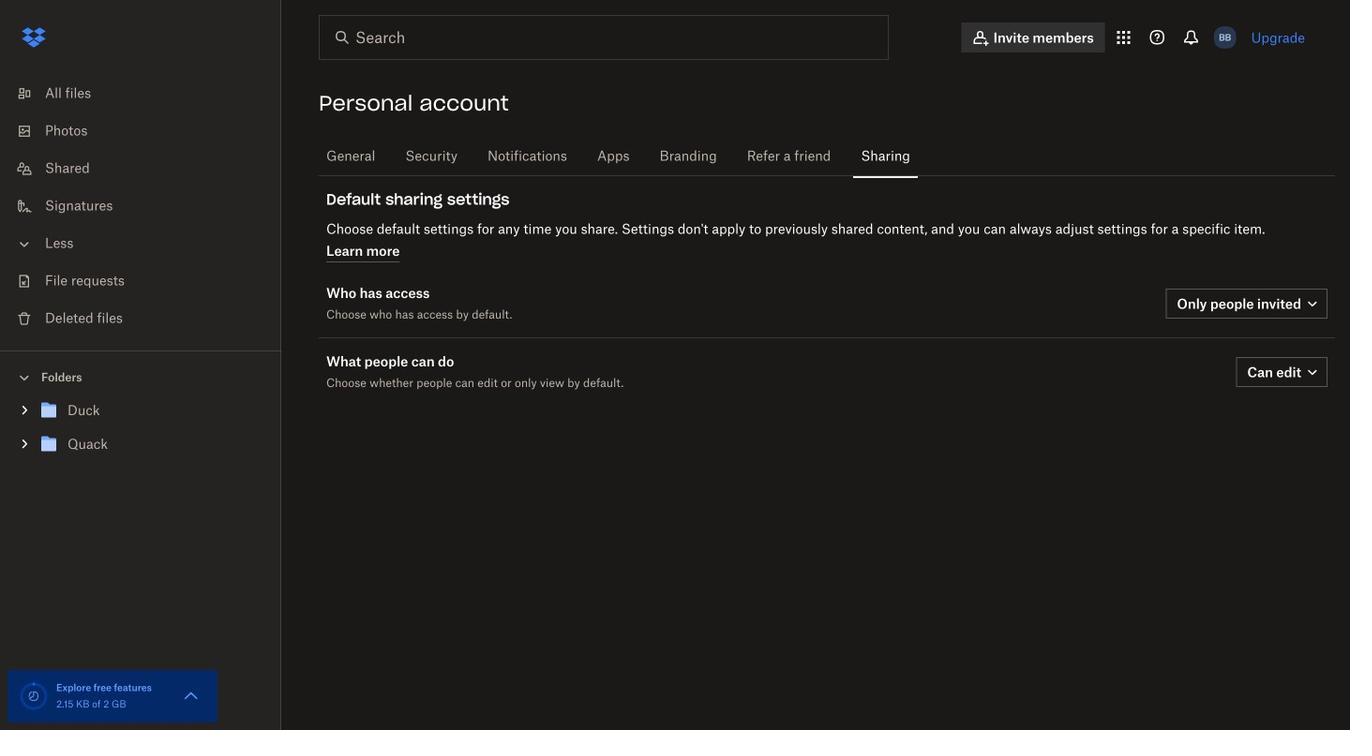 Task type: describe. For each thing, give the bounding box(es) containing it.
Search text field
[[355, 26, 850, 49]]

dropbox image
[[15, 19, 53, 56]]



Task type: locate. For each thing, give the bounding box(es) containing it.
group
[[0, 391, 281, 476]]

less image
[[15, 235, 34, 254]]

quota usage image
[[19, 682, 49, 712]]

quota usage progress bar
[[19, 682, 49, 712]]

tab list
[[319, 131, 1335, 179]]

list
[[0, 64, 281, 351]]



Task type: vqa. For each thing, say whether or not it's contained in the screenshot.
bottom FROM
no



